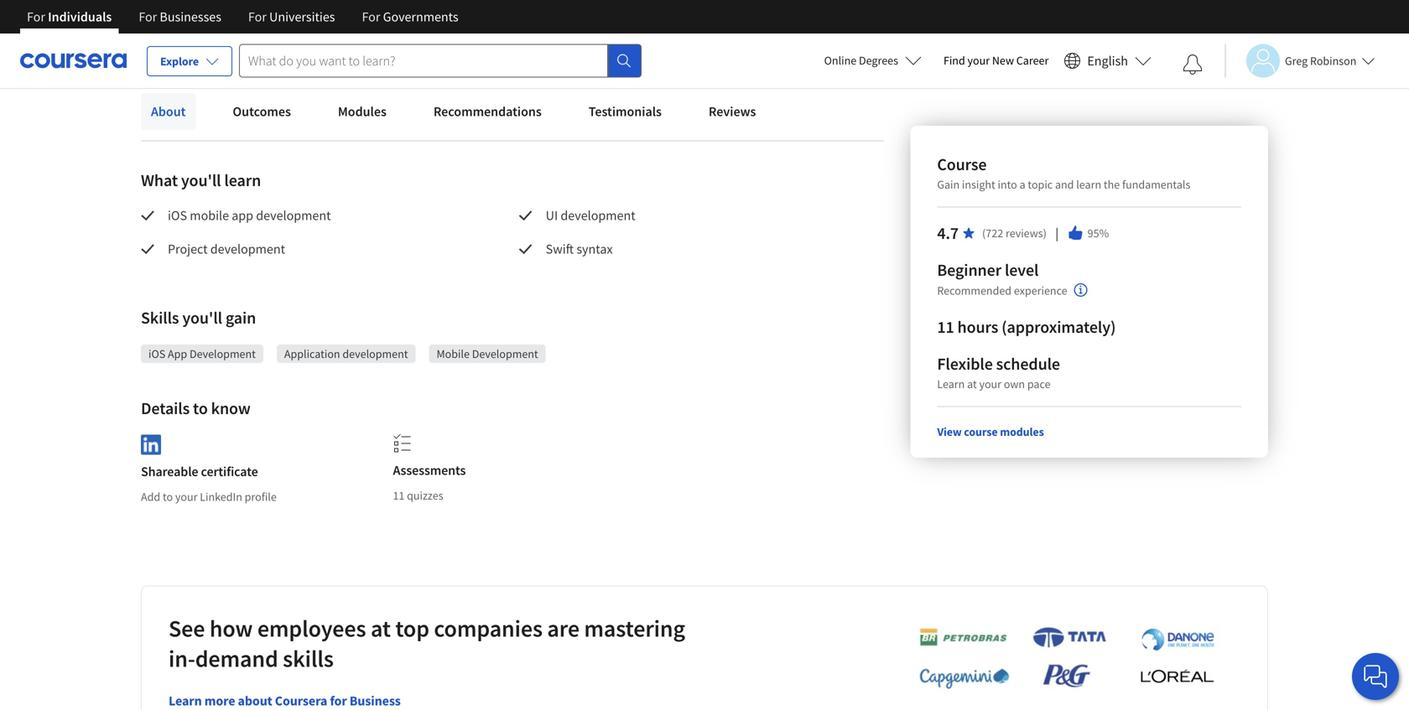 Task type: describe. For each thing, give the bounding box(es) containing it.
view course modules
[[937, 425, 1044, 440]]

are
[[547, 614, 580, 644]]

degrees
[[859, 53, 898, 68]]

for for individuals
[[27, 8, 45, 25]]

demand
[[195, 645, 278, 674]]

learn more about coursera for business
[[169, 693, 401, 710]]

(722
[[982, 226, 1004, 241]]

for for governments
[[362, 8, 380, 25]]

schedule
[[996, 354, 1060, 375]]

11 for 11 quizzes
[[393, 488, 405, 503]]

modules
[[338, 103, 387, 120]]

for individuals
[[27, 8, 112, 25]]

chat with us image
[[1362, 664, 1389, 690]]

swift syntax
[[546, 241, 613, 258]]

for for businesses
[[139, 8, 157, 25]]

coursera image
[[20, 47, 127, 74]]

application development
[[284, 346, 408, 362]]

online
[[824, 53, 857, 68]]

greg robinson
[[1285, 53, 1357, 68]]

(approximately)
[[1002, 317, 1116, 338]]

for
[[330, 693, 347, 710]]

0 horizontal spatial learn
[[169, 693, 202, 710]]

assessments
[[393, 462, 466, 479]]

view
[[937, 425, 962, 440]]

find your new career link
[[935, 50, 1057, 71]]

greg robinson button
[[1225, 44, 1375, 78]]

employees
[[257, 614, 366, 644]]

see how employees at top companies are mastering in-demand skills
[[169, 614, 685, 674]]

skills
[[141, 307, 179, 328]]

experience
[[1014, 283, 1068, 298]]

find
[[944, 53, 965, 68]]

online degrees button
[[811, 42, 935, 79]]

about
[[238, 693, 272, 710]]

with
[[193, 24, 218, 41]]

flexible schedule learn at your own pace
[[937, 354, 1060, 392]]

reviews
[[709, 103, 756, 120]]

course
[[964, 425, 998, 440]]

information about difficulty level pre-requisites. image
[[1074, 284, 1088, 297]]

about link
[[141, 93, 196, 130]]

at for top
[[371, 614, 391, 644]]

syntax
[[577, 241, 613, 258]]

you'll for what
[[181, 170, 221, 191]]

about
[[151, 103, 186, 120]]

fundamentals
[[1123, 177, 1191, 192]]

to for your
[[163, 490, 173, 505]]

11 for 11 hours (approximately)
[[937, 317, 954, 338]]

beginner level
[[937, 260, 1039, 281]]

coursera
[[275, 693, 327, 710]]

top
[[395, 614, 429, 644]]

0 horizontal spatial learn
[[224, 170, 261, 191]]

shareable certificate
[[141, 464, 258, 480]]

to for know
[[193, 398, 208, 419]]

a
[[1020, 177, 1026, 192]]

robinson
[[1310, 53, 1357, 68]]

outcomes
[[233, 103, 291, 120]]

greg
[[1285, 53, 1308, 68]]

show notifications image
[[1183, 55, 1203, 75]]

level
[[1005, 260, 1039, 281]]

insight
[[962, 177, 996, 192]]

governments
[[383, 8, 459, 25]]

what
[[141, 170, 178, 191]]

career
[[1017, 53, 1049, 68]]

mobile
[[437, 346, 470, 362]]

swift
[[546, 241, 574, 258]]

into
[[998, 177, 1017, 192]]

for for universities
[[248, 8, 267, 25]]

application
[[284, 346, 340, 362]]

coursera enterprise logos image
[[894, 627, 1230, 699]]

course
[[937, 154, 987, 175]]

1 development from the left
[[190, 346, 256, 362]]

individuals
[[48, 8, 112, 25]]

gain
[[226, 307, 256, 328]]

recommendations link
[[424, 93, 552, 130]]

for governments
[[362, 8, 459, 25]]

What do you want to learn? text field
[[239, 44, 608, 78]]

learn more link
[[341, 22, 405, 43]]



Task type: locate. For each thing, give the bounding box(es) containing it.
for up coursera plus image
[[248, 8, 267, 25]]

2 for from the left
[[139, 8, 157, 25]]

at for your
[[967, 377, 977, 392]]

0 vertical spatial learn
[[341, 24, 373, 41]]

to left know
[[193, 398, 208, 419]]

3 for from the left
[[248, 8, 267, 25]]

for
[[27, 8, 45, 25], [139, 8, 157, 25], [248, 8, 267, 25], [362, 8, 380, 25]]

you'll
[[181, 170, 221, 191], [182, 307, 222, 328]]

development
[[256, 207, 331, 224], [561, 207, 636, 224], [210, 241, 285, 258], [343, 346, 408, 362]]

english
[[1088, 52, 1128, 69]]

skills you'll gain
[[141, 307, 256, 328]]

•
[[329, 23, 334, 41]]

beginner
[[937, 260, 1002, 281]]

recommended
[[937, 283, 1012, 298]]

project development
[[168, 241, 285, 258]]

what you'll learn
[[141, 170, 261, 191]]

coursera plus image
[[220, 28, 323, 38]]

0 vertical spatial your
[[968, 53, 990, 68]]

2 horizontal spatial learn
[[937, 377, 965, 392]]

add to your linkedin profile
[[141, 490, 277, 505]]

in-
[[169, 645, 195, 674]]

development for ui development
[[561, 207, 636, 224]]

development right mobile
[[472, 346, 538, 362]]

1 vertical spatial at
[[371, 614, 391, 644]]

explore button
[[147, 46, 232, 76]]

learn inside the course gain insight into a topic and learn the fundamentals
[[1077, 177, 1102, 192]]

your
[[968, 53, 990, 68], [979, 377, 1002, 392], [175, 490, 198, 505]]

included with
[[141, 24, 220, 41]]

1 vertical spatial your
[[979, 377, 1002, 392]]

your left the own
[[979, 377, 1002, 392]]

course gain insight into a topic and learn the fundamentals
[[937, 154, 1191, 192]]

0 horizontal spatial development
[[190, 346, 256, 362]]

recommended experience
[[937, 283, 1068, 298]]

0 vertical spatial at
[[967, 377, 977, 392]]

businesses
[[160, 8, 221, 25]]

at inside flexible schedule learn at your own pace
[[967, 377, 977, 392]]

mobile development
[[437, 346, 538, 362]]

universities
[[269, 8, 335, 25]]

learn down flexible
[[937, 377, 965, 392]]

quizzes
[[407, 488, 443, 503]]

11 left quizzes
[[393, 488, 405, 503]]

view course modules link
[[937, 425, 1044, 440]]

ios left mobile
[[168, 207, 187, 224]]

1 horizontal spatial learn
[[341, 24, 373, 41]]

outcomes link
[[223, 93, 301, 130]]

11 quizzes
[[393, 488, 443, 503]]

learn left the
[[1077, 177, 1102, 192]]

1 horizontal spatial more
[[375, 24, 405, 41]]

your down 'shareable certificate' at the left of page
[[175, 490, 198, 505]]

online degrees
[[824, 53, 898, 68]]

you'll for skills
[[182, 307, 222, 328]]

you'll up ios app development
[[182, 307, 222, 328]]

explore
[[160, 54, 199, 69]]

see
[[169, 614, 205, 644]]

0 vertical spatial you'll
[[181, 170, 221, 191]]

and
[[1055, 177, 1074, 192]]

more left about
[[204, 693, 235, 710]]

1 vertical spatial 11
[[393, 488, 405, 503]]

95%
[[1088, 226, 1109, 241]]

ui development
[[546, 207, 636, 224]]

|
[[1054, 224, 1061, 242]]

at inside see how employees at top companies are mastering in-demand skills
[[371, 614, 391, 644]]

profile
[[245, 490, 277, 505]]

to
[[193, 398, 208, 419], [163, 490, 173, 505]]

4.7
[[937, 223, 959, 244]]

the
[[1104, 177, 1120, 192]]

0 vertical spatial ios
[[168, 207, 187, 224]]

for left businesses
[[139, 8, 157, 25]]

0 horizontal spatial at
[[371, 614, 391, 644]]

(722 reviews) |
[[982, 224, 1061, 242]]

development down gain
[[190, 346, 256, 362]]

learn up app
[[224, 170, 261, 191]]

ios mobile app development
[[168, 207, 334, 224]]

1 vertical spatial more
[[204, 693, 235, 710]]

gain
[[937, 177, 960, 192]]

business
[[350, 693, 401, 710]]

testimonials link
[[579, 93, 672, 130]]

your inside flexible schedule learn at your own pace
[[979, 377, 1002, 392]]

included
[[141, 24, 190, 41]]

1 horizontal spatial ios
[[168, 207, 187, 224]]

ios left app
[[148, 346, 165, 362]]

development
[[190, 346, 256, 362], [472, 346, 538, 362]]

0 horizontal spatial more
[[204, 693, 235, 710]]

1 horizontal spatial at
[[967, 377, 977, 392]]

for businesses
[[139, 8, 221, 25]]

new
[[992, 53, 1014, 68]]

pace
[[1028, 377, 1051, 392]]

linkedin
[[200, 490, 242, 505]]

ios for ios mobile app development
[[168, 207, 187, 224]]

for right •
[[362, 8, 380, 25]]

mastering
[[584, 614, 685, 644]]

1 horizontal spatial 11
[[937, 317, 954, 338]]

development for project development
[[210, 241, 285, 258]]

0 vertical spatial to
[[193, 398, 208, 419]]

ios
[[168, 207, 187, 224], [148, 346, 165, 362]]

development up syntax
[[561, 207, 636, 224]]

0 horizontal spatial ios
[[148, 346, 165, 362]]

shareable
[[141, 464, 198, 480]]

1 horizontal spatial development
[[472, 346, 538, 362]]

ui
[[546, 207, 558, 224]]

development right app
[[256, 207, 331, 224]]

None search field
[[239, 44, 642, 78]]

your right 'find'
[[968, 53, 990, 68]]

1 vertical spatial ios
[[148, 346, 165, 362]]

development for application development
[[343, 346, 408, 362]]

ios for ios app development
[[148, 346, 165, 362]]

details to know
[[141, 398, 251, 419]]

learn more about coursera for business link
[[169, 693, 401, 710]]

for universities
[[248, 8, 335, 25]]

11 left hours
[[937, 317, 954, 338]]

how
[[210, 614, 253, 644]]

0 vertical spatial 11
[[937, 317, 954, 338]]

hours
[[958, 317, 999, 338]]

for left individuals
[[27, 8, 45, 25]]

modules
[[1000, 425, 1044, 440]]

11 hours (approximately)
[[937, 317, 1116, 338]]

0 horizontal spatial 11
[[393, 488, 405, 503]]

• learn more
[[329, 23, 405, 41]]

learn inside flexible schedule learn at your own pace
[[937, 377, 965, 392]]

learn right •
[[341, 24, 373, 41]]

add
[[141, 490, 160, 505]]

english button
[[1057, 34, 1159, 88]]

you'll up mobile
[[181, 170, 221, 191]]

1 vertical spatial to
[[163, 490, 173, 505]]

certificate
[[201, 464, 258, 480]]

reviews)
[[1006, 226, 1047, 241]]

4 for from the left
[[362, 8, 380, 25]]

more up what do you want to learn? "text box"
[[375, 24, 405, 41]]

learn inside • learn more
[[341, 24, 373, 41]]

modules link
[[328, 93, 397, 130]]

0 horizontal spatial to
[[163, 490, 173, 505]]

project
[[168, 241, 208, 258]]

own
[[1004, 377, 1025, 392]]

find your new career
[[944, 53, 1049, 68]]

testimonials
[[589, 103, 662, 120]]

app
[[168, 346, 187, 362]]

2 development from the left
[[472, 346, 538, 362]]

1 for from the left
[[27, 8, 45, 25]]

ios app development
[[148, 346, 256, 362]]

at down flexible
[[967, 377, 977, 392]]

know
[[211, 398, 251, 419]]

at left top
[[371, 614, 391, 644]]

1 horizontal spatial learn
[[1077, 177, 1102, 192]]

learn down in-
[[169, 693, 202, 710]]

more inside • learn more
[[375, 24, 405, 41]]

development right application
[[343, 346, 408, 362]]

mobile
[[190, 207, 229, 224]]

development down ios mobile app development
[[210, 241, 285, 258]]

2 vertical spatial your
[[175, 490, 198, 505]]

1 vertical spatial you'll
[[182, 307, 222, 328]]

1 horizontal spatial to
[[193, 398, 208, 419]]

11
[[937, 317, 954, 338], [393, 488, 405, 503]]

banner navigation
[[13, 0, 472, 34]]

1 vertical spatial learn
[[937, 377, 965, 392]]

2 vertical spatial learn
[[169, 693, 202, 710]]

0 vertical spatial more
[[375, 24, 405, 41]]

to right add
[[163, 490, 173, 505]]

app
[[232, 207, 253, 224]]



Task type: vqa. For each thing, say whether or not it's contained in the screenshot.
My Learning link
no



